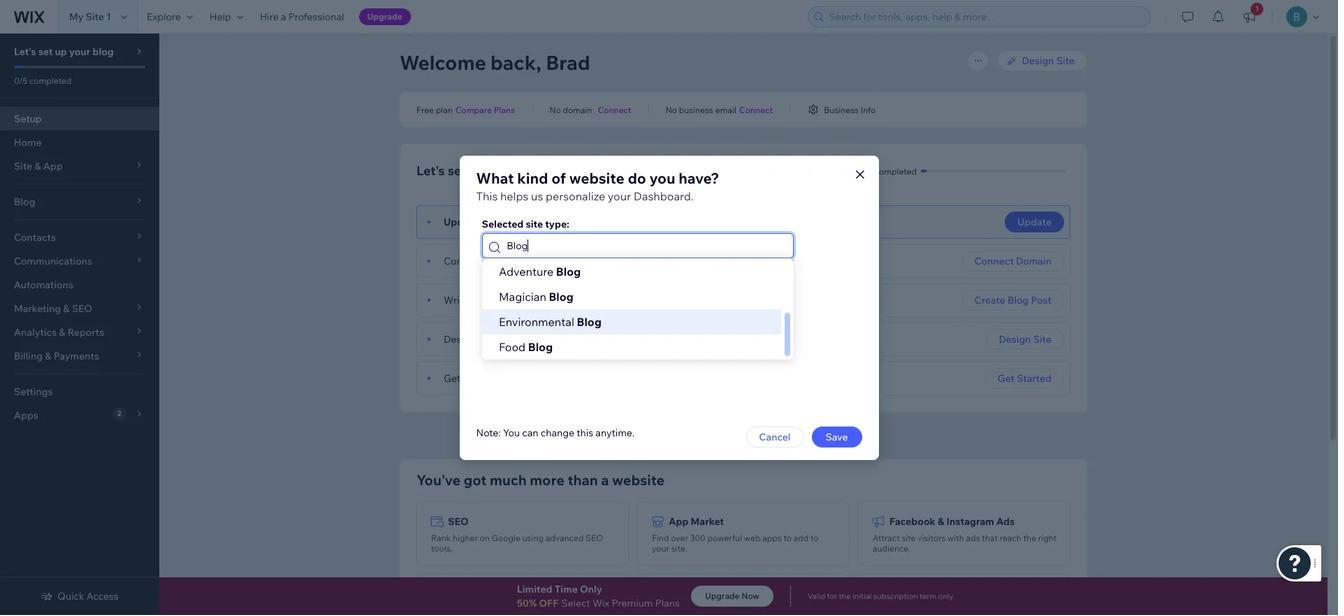 Task type: vqa. For each thing, say whether or not it's contained in the screenshot.


Task type: locate. For each thing, give the bounding box(es) containing it.
on right found
[[492, 372, 503, 385]]

0 vertical spatial with
[[695, 430, 715, 442]]

0 vertical spatial completed
[[29, 75, 71, 86]]

environmental blog
[[499, 315, 601, 329]]

website down anytime.
[[612, 472, 665, 489]]

apps
[[763, 533, 782, 544]]

business
[[679, 104, 714, 115]]

1 horizontal spatial upgrade
[[705, 591, 740, 602]]

0 vertical spatial 0/5 completed
[[14, 75, 71, 86]]

0 vertical spatial up
[[55, 45, 67, 58]]

get for get started
[[998, 372, 1015, 385]]

2 to from the left
[[811, 533, 819, 544]]

a right hire
[[281, 10, 286, 23]]

domain right custom
[[529, 255, 563, 268]]

to left add
[[784, 533, 792, 544]]

domain down brad
[[563, 104, 592, 115]]

more
[[530, 472, 565, 489]]

my site 1
[[69, 10, 111, 23]]

design site inside "button"
[[999, 333, 1052, 346]]

ads left now
[[705, 588, 724, 601]]

wix inside limited time only 50% off select wix premium plans
[[593, 598, 610, 610]]

1 vertical spatial seo
[[586, 533, 603, 544]]

audience.
[[873, 544, 910, 554]]

0 vertical spatial ads
[[997, 516, 1015, 528]]

blog up environmental blog
[[549, 290, 573, 304]]

1 horizontal spatial set
[[448, 163, 466, 179]]

1 horizontal spatial get
[[998, 372, 1015, 385]]

site left 'type:'
[[526, 218, 543, 230]]

1 vertical spatial a
[[485, 255, 490, 268]]

write your first blog post
[[444, 294, 557, 307]]

0 vertical spatial upgrade
[[367, 11, 402, 22]]

create blog post button
[[962, 290, 1064, 311]]

2 vertical spatial google
[[669, 588, 703, 601]]

1 horizontal spatial let's set up your blog
[[417, 163, 545, 179]]

your up helps on the top left of page
[[487, 163, 515, 179]]

0 vertical spatial let's
[[14, 45, 36, 58]]

plans right the premium
[[655, 598, 680, 610]]

blog up post
[[556, 265, 581, 278]]

do
[[628, 169, 646, 187]]

option
[[482, 309, 781, 334]]

let's down free
[[417, 163, 445, 179]]

1 horizontal spatial the
[[1023, 533, 1036, 544]]

upgrade button
[[359, 8, 411, 25]]

design down write
[[444, 333, 476, 346]]

to
[[784, 533, 792, 544], [811, 533, 819, 544]]

0 vertical spatial the
[[1023, 533, 1036, 544]]

1 vertical spatial website
[[500, 333, 536, 346]]

0 vertical spatial seo
[[448, 516, 469, 528]]

website
[[569, 169, 625, 187], [500, 333, 536, 346], [612, 472, 665, 489]]

google inside rank higher on google using advanced seo tools.
[[492, 533, 521, 544]]

blog
[[556, 265, 581, 278], [549, 290, 573, 304], [1008, 294, 1029, 307], [577, 315, 601, 329], [528, 340, 553, 354]]

connect domain
[[975, 255, 1052, 268]]

over
[[671, 533, 688, 544]]

design site button
[[986, 329, 1064, 350]]

upgrade right the professional
[[367, 11, 402, 22]]

valid for the initial subscription term only.
[[808, 592, 955, 602]]

0/5 up setup
[[14, 75, 28, 86]]

up up this
[[469, 163, 485, 179]]

0 vertical spatial 0/5
[[14, 75, 28, 86]]

ads up reach
[[997, 516, 1015, 528]]

let's set up your blog down my
[[14, 45, 114, 58]]

let's
[[14, 45, 36, 58], [417, 163, 445, 179]]

design down create blog post button
[[999, 333, 1031, 346]]

time
[[555, 584, 578, 596]]

blog left post in the top of the page
[[1008, 294, 1029, 307]]

type:
[[545, 218, 569, 230]]

update up domain
[[1018, 216, 1052, 229]]

0 horizontal spatial no
[[550, 104, 561, 115]]

update inside update button
[[1018, 216, 1052, 229]]

wix left stands at bottom
[[641, 430, 659, 442]]

0/5 down info at the top right of the page
[[859, 166, 873, 176]]

update down this
[[444, 216, 478, 229]]

0 vertical spatial on
[[492, 372, 503, 385]]

off
[[539, 598, 559, 610]]

connect link
[[598, 103, 632, 116], [739, 103, 773, 116]]

1 to from the left
[[784, 533, 792, 544]]

update for update your blog type
[[444, 216, 478, 229]]

0 horizontal spatial 0/5
[[14, 75, 28, 86]]

limited
[[517, 584, 552, 596]]

blog down my site 1
[[93, 45, 114, 58]]

1 no from the left
[[550, 104, 561, 115]]

set left what
[[448, 163, 466, 179]]

1 horizontal spatial site
[[1033, 333, 1052, 346]]

google down site.
[[669, 588, 703, 601]]

1 vertical spatial up
[[469, 163, 485, 179]]

with
[[695, 430, 715, 442], [948, 533, 964, 544]]

kind
[[517, 169, 548, 187]]

up inside sidebar element
[[55, 45, 67, 58]]

0 horizontal spatial plans
[[494, 104, 515, 115]]

blog right environmental
[[577, 315, 601, 329]]

1 horizontal spatial connect link
[[739, 103, 773, 116]]

the
[[1023, 533, 1036, 544], [839, 592, 851, 602]]

you've got much more than a website
[[417, 472, 665, 489]]

selected
[[482, 218, 524, 230]]

1 horizontal spatial on
[[492, 372, 503, 385]]

blog inside button
[[1008, 294, 1029, 307]]

blog up us
[[518, 163, 545, 179]]

upgrade left now
[[705, 591, 740, 602]]

1 horizontal spatial plans
[[655, 598, 680, 610]]

quick access button
[[41, 591, 119, 603]]

1 vertical spatial google
[[492, 533, 521, 544]]

option containing environmental
[[482, 309, 781, 334]]

post
[[536, 294, 557, 307]]

0 horizontal spatial a
[[281, 10, 286, 23]]

site
[[86, 10, 104, 23], [1056, 55, 1075, 67], [1033, 333, 1052, 346]]

0 horizontal spatial 0/5 completed
[[14, 75, 71, 86]]

2 get from the left
[[998, 372, 1015, 385]]

1 horizontal spatial 0/5
[[859, 166, 873, 176]]

&
[[938, 516, 944, 528]]

site inside attract site visitors with ads that reach the right audience.
[[902, 533, 916, 544]]

write
[[444, 294, 469, 307]]

1 vertical spatial 0/5
[[859, 166, 873, 176]]

limited time only 50% off select wix premium plans
[[517, 584, 680, 610]]

1 vertical spatial completed
[[875, 166, 917, 176]]

on right higher
[[480, 533, 490, 544]]

save button
[[812, 427, 862, 448]]

on for found
[[492, 372, 503, 385]]

site
[[526, 218, 543, 230], [902, 533, 916, 544]]

0 horizontal spatial up
[[55, 45, 67, 58]]

can
[[522, 427, 538, 439]]

1 update from the left
[[444, 216, 478, 229]]

2 horizontal spatial wix
[[641, 430, 659, 442]]

1 horizontal spatial let's
[[417, 163, 445, 179]]

1 vertical spatial set
[[448, 163, 466, 179]]

0 vertical spatial website
[[569, 169, 625, 187]]

magician blog
[[499, 290, 573, 304]]

site down facebook
[[902, 533, 916, 544]]

2 update from the left
[[1018, 216, 1052, 229]]

0 horizontal spatial upgrade
[[367, 11, 402, 22]]

2 horizontal spatial site
[[1056, 55, 1075, 67]]

design
[[1022, 55, 1054, 67], [444, 333, 476, 346], [999, 333, 1031, 346]]

1 horizontal spatial seo
[[586, 533, 603, 544]]

create blog post
[[975, 294, 1052, 307]]

1 get from the left
[[444, 372, 461, 385]]

explore
[[147, 10, 181, 23]]

us
[[531, 189, 543, 203]]

get left the 'started'
[[998, 372, 1015, 385]]

google left using
[[492, 533, 521, 544]]

higher
[[453, 533, 478, 544]]

1 vertical spatial the
[[839, 592, 851, 602]]

your
[[787, 430, 808, 442]]

1 horizontal spatial with
[[948, 533, 964, 544]]

google inside button
[[669, 588, 703, 601]]

1 horizontal spatial wix
[[593, 598, 610, 610]]

this
[[476, 189, 498, 203]]

0/5 completed up setup
[[14, 75, 71, 86]]

seo right advanced
[[586, 533, 603, 544]]

completed
[[29, 75, 71, 86], [875, 166, 917, 176]]

no left business
[[666, 104, 677, 115]]

blog for magician
[[549, 290, 573, 304]]

initial
[[853, 592, 872, 602]]

2 connect link from the left
[[739, 103, 773, 116]]

your left site.
[[652, 544, 669, 554]]

with down the facebook & instagram ads on the right
[[948, 533, 964, 544]]

instagram
[[947, 516, 994, 528]]

0 horizontal spatial set
[[38, 45, 53, 58]]

1 vertical spatial design site
[[999, 333, 1052, 346]]

completed down info at the top right of the page
[[875, 166, 917, 176]]

change
[[541, 427, 575, 439]]

the right for
[[839, 592, 851, 602]]

0 vertical spatial site
[[526, 218, 543, 230]]

a right than
[[601, 472, 609, 489]]

wix left owner
[[448, 588, 466, 601]]

1 vertical spatial let's
[[417, 163, 445, 179]]

0/5
[[14, 75, 28, 86], [859, 166, 873, 176]]

0 horizontal spatial let's set up your blog
[[14, 45, 114, 58]]

google ads button
[[637, 574, 850, 616]]

0 horizontal spatial ads
[[705, 588, 724, 601]]

1 horizontal spatial to
[[811, 533, 819, 544]]

no down brad
[[550, 104, 561, 115]]

1 vertical spatial on
[[480, 533, 490, 544]]

let's up setup
[[14, 45, 36, 58]]

get left found
[[444, 372, 461, 385]]

blog for food
[[528, 340, 553, 354]]

plans right compare at the top left of page
[[494, 104, 515, 115]]

0 horizontal spatial update
[[444, 216, 478, 229]]

2 vertical spatial site
[[1033, 333, 1052, 346]]

website up personalize
[[569, 169, 625, 187]]

1 vertical spatial with
[[948, 533, 964, 544]]

1 horizontal spatial no
[[666, 104, 677, 115]]

1 vertical spatial upgrade
[[705, 591, 740, 602]]

0 horizontal spatial on
[[480, 533, 490, 544]]

let's set up your blog inside sidebar element
[[14, 45, 114, 58]]

on inside rank higher on google using advanced seo tools.
[[480, 533, 490, 544]]

no business email connect
[[666, 104, 773, 115]]

business
[[824, 104, 859, 115]]

Enter your business or website type field
[[503, 234, 789, 258]]

reach
[[1000, 533, 1022, 544]]

0 vertical spatial plans
[[494, 104, 515, 115]]

food
[[499, 340, 525, 354]]

wix for wix owner app
[[448, 588, 466, 601]]

blog inside sidebar element
[[93, 45, 114, 58]]

completed up setup
[[29, 75, 71, 86]]

2 vertical spatial a
[[601, 472, 609, 489]]

0 horizontal spatial wix
[[448, 588, 466, 601]]

google down food blog
[[506, 372, 539, 385]]

0 horizontal spatial let's
[[14, 45, 36, 58]]

inbox
[[890, 588, 916, 601]]

a for professional
[[281, 10, 286, 23]]

0 vertical spatial google
[[506, 372, 539, 385]]

0 horizontal spatial site
[[526, 218, 543, 230]]

set
[[38, 45, 53, 58], [448, 163, 466, 179]]

0 vertical spatial site
[[86, 10, 104, 23]]

with inside attract site visitors with ads that reach the right audience.
[[948, 533, 964, 544]]

let's set up your blog up this
[[417, 163, 545, 179]]

much
[[490, 472, 527, 489]]

subscription
[[873, 592, 918, 602]]

2 no from the left
[[666, 104, 677, 115]]

0 horizontal spatial get
[[444, 372, 461, 385]]

1 horizontal spatial a
[[485, 255, 490, 268]]

your down my
[[69, 45, 90, 58]]

1 vertical spatial site
[[902, 533, 916, 544]]

upgrade for upgrade now
[[705, 591, 740, 602]]

1 horizontal spatial 0/5 completed
[[859, 166, 917, 176]]

1 horizontal spatial ads
[[997, 516, 1015, 528]]

0/5 completed inside sidebar element
[[14, 75, 71, 86]]

site inside "button"
[[1033, 333, 1052, 346]]

set up setup
[[38, 45, 53, 58]]

0 horizontal spatial seo
[[448, 516, 469, 528]]

magician
[[499, 290, 546, 304]]

0 vertical spatial a
[[281, 10, 286, 23]]

show
[[759, 430, 785, 442]]

settings
[[14, 386, 53, 398]]

up up setup link
[[55, 45, 67, 58]]

0 vertical spatial set
[[38, 45, 53, 58]]

sidebar element
[[0, 34, 159, 616]]

plans inside limited time only 50% off select wix premium plans
[[655, 598, 680, 610]]

0 horizontal spatial connect link
[[598, 103, 632, 116]]

0/5 completed down info at the top right of the page
[[859, 166, 917, 176]]

a left custom
[[485, 255, 490, 268]]

powerful
[[708, 533, 742, 544]]

with right stands at bottom
[[695, 430, 715, 442]]

0/5 completed
[[14, 75, 71, 86], [859, 166, 917, 176]]

0 horizontal spatial completed
[[29, 75, 71, 86]]

1 vertical spatial site
[[1056, 55, 1075, 67]]

first
[[493, 294, 512, 307]]

help button
[[201, 0, 251, 34]]

0 vertical spatial design site
[[1022, 55, 1075, 67]]

upgrade now
[[705, 591, 760, 602]]

get started button
[[985, 368, 1064, 389]]

your down this
[[481, 216, 502, 229]]

blog down environmental
[[528, 340, 553, 354]]

wix for wix stands with ukraine show your support
[[641, 430, 659, 442]]

0 vertical spatial let's set up your blog
[[14, 45, 114, 58]]

1 vertical spatial ads
[[705, 588, 724, 601]]

access
[[87, 591, 119, 603]]

seo
[[448, 516, 469, 528], [586, 533, 603, 544]]

list box
[[482, 234, 794, 360]]

1 inside button
[[1255, 4, 1259, 13]]

to right add
[[811, 533, 819, 544]]

blog
[[93, 45, 114, 58], [518, 163, 545, 179], [504, 216, 525, 229], [514, 294, 534, 307]]

1 horizontal spatial site
[[902, 533, 916, 544]]

1 horizontal spatial update
[[1018, 216, 1052, 229]]

website down environmental
[[500, 333, 536, 346]]

seo up higher
[[448, 516, 469, 528]]

2 horizontal spatial a
[[601, 472, 609, 489]]

1 horizontal spatial 1
[[1255, 4, 1259, 13]]

0 horizontal spatial to
[[784, 533, 792, 544]]

connect domain button
[[962, 251, 1064, 272]]

wix down "only"
[[593, 598, 610, 610]]

seo inside rank higher on google using advanced seo tools.
[[586, 533, 603, 544]]

1 connect link from the left
[[598, 103, 632, 116]]

no domain connect
[[550, 104, 632, 115]]

note: you can change this anytime.
[[476, 427, 635, 439]]

the left right
[[1023, 533, 1036, 544]]

your down do
[[608, 189, 631, 203]]

ads inside button
[[705, 588, 724, 601]]

1 vertical spatial plans
[[655, 598, 680, 610]]

wix inside button
[[448, 588, 466, 601]]

blog left type
[[504, 216, 525, 229]]

quick
[[58, 591, 84, 603]]

get
[[444, 372, 461, 385], [998, 372, 1015, 385]]

select
[[561, 598, 590, 610]]

email
[[715, 104, 737, 115]]

get inside "button"
[[998, 372, 1015, 385]]

facebook
[[890, 516, 936, 528]]



Task type: describe. For each thing, give the bounding box(es) containing it.
site for attract
[[902, 533, 916, 544]]

rank higher on google using advanced seo tools.
[[431, 533, 603, 554]]

plan
[[436, 104, 453, 115]]

environmental
[[499, 315, 574, 329]]

1 vertical spatial 0/5 completed
[[859, 166, 917, 176]]

setup
[[14, 113, 42, 125]]

domain
[[1016, 255, 1052, 268]]

market
[[691, 516, 724, 528]]

stands
[[661, 430, 693, 442]]

1 vertical spatial let's set up your blog
[[417, 163, 545, 179]]

0 horizontal spatial with
[[695, 430, 715, 442]]

update your blog type
[[444, 216, 549, 229]]

0 horizontal spatial 1
[[106, 10, 111, 23]]

a for custom
[[485, 255, 490, 268]]

0 horizontal spatial site
[[86, 10, 104, 23]]

blog for adventure
[[556, 265, 581, 278]]

facebook & instagram ads
[[890, 516, 1015, 528]]

web
[[744, 533, 761, 544]]

post
[[1031, 294, 1052, 307]]

what kind of website do you have? this helps us personalize your dashboard.
[[476, 169, 719, 203]]

your left food
[[478, 333, 498, 346]]

business info
[[824, 104, 876, 115]]

attract site visitors with ads that reach the right audience.
[[873, 533, 1057, 554]]

attract
[[873, 533, 900, 544]]

app market
[[669, 516, 724, 528]]

advanced
[[546, 533, 584, 544]]

completed inside sidebar element
[[29, 75, 71, 86]]

compare
[[455, 104, 492, 115]]

connect inside button
[[975, 255, 1014, 268]]

your inside find over 300 powerful web apps to add to your site.
[[652, 544, 669, 554]]

owner
[[468, 588, 500, 601]]

upgrade for upgrade
[[367, 11, 402, 22]]

find
[[652, 533, 669, 544]]

site for selected
[[526, 218, 543, 230]]

wix stands with ukraine show your support
[[641, 430, 848, 442]]

on for higher
[[480, 533, 490, 544]]

connect link for no domain connect
[[598, 103, 632, 116]]

setup link
[[0, 107, 159, 131]]

info
[[861, 104, 876, 115]]

welcome back, brad
[[400, 50, 590, 75]]

have?
[[679, 169, 719, 187]]

what
[[476, 169, 514, 187]]

list box containing adventure
[[482, 234, 794, 360]]

1 horizontal spatial completed
[[875, 166, 917, 176]]

update button
[[1005, 212, 1064, 233]]

0 horizontal spatial the
[[839, 592, 851, 602]]

1 button
[[1234, 0, 1265, 34]]

google for higher
[[492, 533, 521, 544]]

get for get found on google
[[444, 372, 461, 385]]

rank
[[431, 533, 451, 544]]

your inside what kind of website do you have? this helps us personalize your dashboard.
[[608, 189, 631, 203]]

blog right 'first'
[[514, 294, 534, 307]]

this
[[577, 427, 593, 439]]

hire a professional
[[260, 10, 344, 23]]

selected site type:
[[482, 218, 569, 230]]

of
[[551, 169, 566, 187]]

website inside what kind of website do you have? this helps us personalize your dashboard.
[[569, 169, 625, 187]]

get started
[[998, 372, 1052, 385]]

support
[[810, 430, 848, 442]]

brad
[[546, 50, 590, 75]]

connect a custom domain
[[444, 255, 563, 268]]

compare plans link
[[455, 103, 515, 116]]

welcome
[[400, 50, 486, 75]]

ads
[[966, 533, 980, 544]]

1 horizontal spatial up
[[469, 163, 485, 179]]

no for no domain
[[550, 104, 561, 115]]

help
[[210, 10, 231, 23]]

you
[[650, 169, 675, 187]]

300
[[690, 533, 706, 544]]

term
[[920, 592, 937, 602]]

only.
[[938, 592, 955, 602]]

free
[[417, 104, 434, 115]]

app
[[502, 588, 520, 601]]

free plan compare plans
[[417, 104, 515, 115]]

0 vertical spatial domain
[[563, 104, 592, 115]]

update for update
[[1018, 216, 1052, 229]]

valid
[[808, 592, 825, 602]]

google for found
[[506, 372, 539, 385]]

ukraine
[[717, 430, 754, 442]]

the inside attract site visitors with ads that reach the right audience.
[[1023, 533, 1036, 544]]

design inside "button"
[[999, 333, 1031, 346]]

option inside list box
[[482, 309, 781, 334]]

add
[[794, 533, 809, 544]]

wix owner app button
[[417, 574, 629, 616]]

0/5 inside sidebar element
[[14, 75, 28, 86]]

home
[[14, 136, 42, 149]]

let's inside sidebar element
[[14, 45, 36, 58]]

your inside sidebar element
[[69, 45, 90, 58]]

design down search for tools, apps, help & more... field
[[1022, 55, 1054, 67]]

2 vertical spatial website
[[612, 472, 665, 489]]

visitors
[[918, 533, 946, 544]]

blog for create
[[1008, 294, 1029, 307]]

your left 'first'
[[471, 294, 491, 307]]

blog for environmental
[[577, 315, 601, 329]]

type
[[527, 216, 549, 229]]

get found on google
[[444, 372, 539, 385]]

hire a professional link
[[251, 0, 353, 34]]

you've
[[417, 472, 461, 489]]

started
[[1017, 372, 1052, 385]]

for
[[827, 592, 837, 602]]

Search for tools, apps, help & more... field
[[825, 7, 1146, 27]]

cancel button
[[747, 427, 803, 448]]

note:
[[476, 427, 501, 439]]

design your website
[[444, 333, 536, 346]]

create
[[975, 294, 1005, 307]]

adventure
[[499, 265, 553, 278]]

1 vertical spatial domain
[[529, 255, 563, 268]]

no for no business email
[[666, 104, 677, 115]]

site.
[[671, 544, 687, 554]]

automations
[[14, 279, 73, 291]]

settings link
[[0, 380, 159, 404]]

connect link for no business email connect
[[739, 103, 773, 116]]

home link
[[0, 131, 159, 154]]

set inside sidebar element
[[38, 45, 53, 58]]

adventure blog
[[499, 265, 581, 278]]



